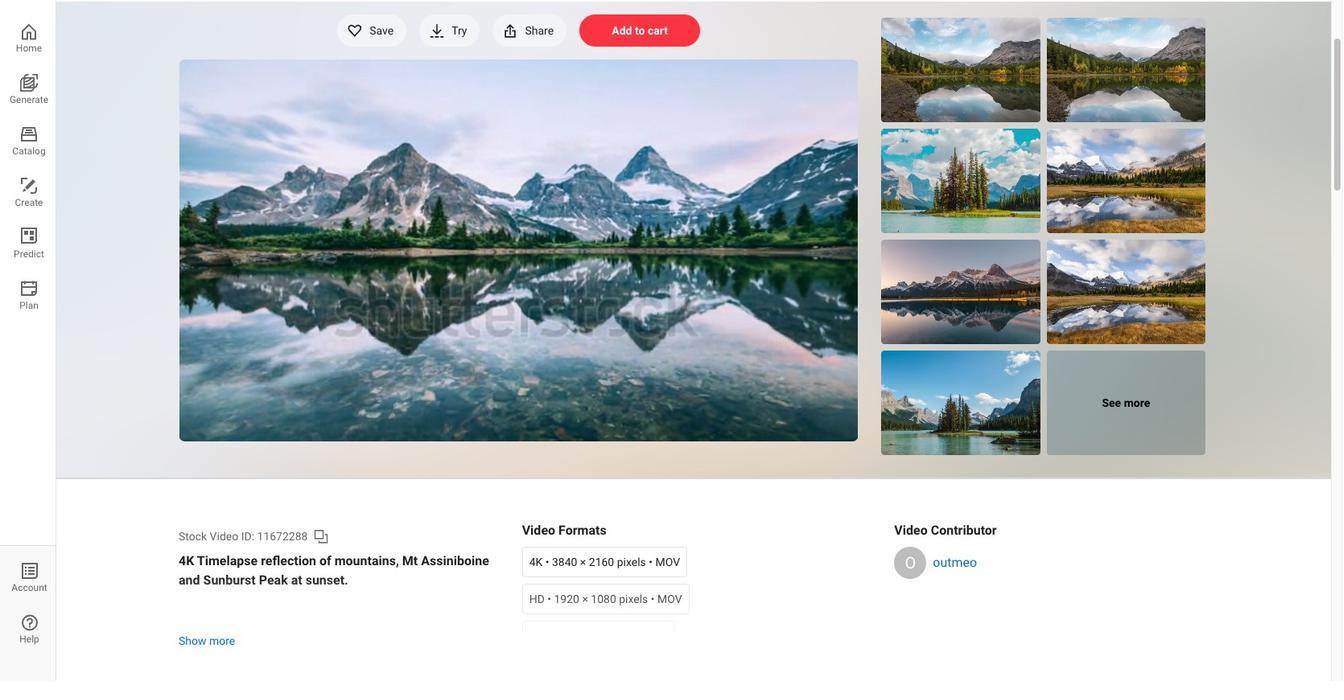 Task type: vqa. For each thing, say whether or not it's contained in the screenshot.
with to the bottom
no



Task type: describe. For each thing, give the bounding box(es) containing it.
create
[[15, 197, 43, 208]]

save button
[[337, 14, 407, 47]]

1 time lapse scenery of mount assiniboine with pond reflection on golden meadow in autumn forest at assiniboine provincial park, bc, canada image from the top
[[1047, 129, 1206, 233]]

outmeo
[[933, 555, 977, 571]]

× for 3840
[[580, 556, 586, 569]]

mov for 4k • 3840 × 2160 pixels • mov
[[656, 556, 680, 569]]

• right hd
[[548, 593, 551, 606]]

1920
[[554, 593, 580, 606]]

see
[[1102, 397, 1121, 410]]

outmeo link
[[933, 555, 977, 571]]

help
[[19, 634, 39, 646]]

try
[[452, 24, 467, 37]]

add to cart
[[612, 24, 668, 37]]

more for show more
[[209, 635, 235, 648]]

plan
[[19, 300, 38, 312]]

create link
[[0, 174, 56, 213]]

pixels for 1080
[[619, 593, 648, 606]]

stock
[[179, 530, 207, 543]]

4k time-lapse uhd video of iconic spirit island on maligne lake during summer, jasper national park, alberta, canada, zoom in timelapse view image
[[882, 129, 1041, 233]]

4k for 4k timelapse reflection of mountains, mt assiniboine and sunburst peak at sunset.
[[179, 554, 194, 569]]

of
[[320, 554, 331, 569]]

mountains,
[[335, 554, 399, 569]]

mt
[[402, 554, 418, 569]]

add
[[612, 24, 632, 37]]

generate link
[[0, 71, 56, 109]]

show
[[179, 635, 206, 648]]

• left 3840
[[546, 556, 549, 569]]

4k for 4k • 3840 × 2160 pixels • mov
[[529, 556, 543, 569]]

3840
[[552, 556, 577, 569]]

contributor
[[931, 523, 997, 539]]

try button
[[419, 14, 480, 47]]

show more button
[[179, 631, 235, 651]]

tab list containing account
[[0, 546, 56, 682]]

predict link
[[0, 225, 56, 264]]

share button
[[493, 14, 567, 47]]

video for 4k • 3840 × 2160 pixels • mov
[[522, 523, 555, 539]]

• right "1080" at left bottom
[[651, 593, 655, 606]]

cart
[[648, 24, 668, 37]]

video for o
[[895, 523, 928, 539]]



Task type: locate. For each thing, give the bounding box(es) containing it.
2 tab list from the top
[[0, 546, 56, 682]]

0 vertical spatial more
[[1124, 397, 1150, 410]]

×
[[580, 556, 586, 569], [582, 593, 588, 606]]

home
[[16, 43, 42, 54]]

plan link
[[0, 277, 56, 316]]

see more button
[[1047, 351, 1206, 456]]

1 horizontal spatial 4k
[[529, 556, 543, 569]]

tab list containing home
[[0, 19, 56, 328]]

4k
[[179, 554, 194, 569], [529, 556, 543, 569]]

video-player element
[[179, 60, 859, 442]]

formats
[[559, 523, 607, 539]]

1 vertical spatial time lapse scenery of mount assiniboine with pond reflection on golden meadow in autumn forest at assiniboine provincial park, bc, canada image
[[1047, 240, 1206, 345]]

pixels right 2160
[[617, 556, 646, 569]]

1 vertical spatial tab list
[[0, 546, 56, 682]]

4k left 3840
[[529, 556, 543, 569]]

2 horizontal spatial video
[[895, 523, 928, 539]]

reflection
[[261, 554, 316, 569]]

1 horizontal spatial more
[[1124, 397, 1150, 410]]

to
[[635, 24, 645, 37]]

save
[[370, 24, 394, 37]]

1 vertical spatial mov
[[658, 593, 682, 606]]

pixels
[[617, 556, 646, 569], [619, 593, 648, 606]]

0 horizontal spatial time lapse of wedge pond with rocky mountains and pine forest in autumn season at kananaskis country, alberta, canada image
[[882, 18, 1041, 122]]

mov
[[656, 556, 680, 569], [658, 593, 682, 606]]

predict
[[14, 249, 44, 260]]

time lapse of beautiful sunrise over rundle forebay with mount lawrence grassi in canadian rockies and water reflection at canmore, canada image
[[882, 240, 1041, 345]]

mov right 2160
[[656, 556, 680, 569]]

video formats
[[522, 523, 607, 539]]

more right show
[[209, 635, 235, 648]]

hd
[[529, 593, 545, 606]]

stock video id: 11672288
[[179, 530, 308, 543]]

× for 1920
[[582, 593, 588, 606]]

mov for hd • 1920 × 1080 pixels • mov
[[658, 593, 682, 606]]

2 time lapse scenery of mount assiniboine with pond reflection on golden meadow in autumn forest at assiniboine provincial park, bc, canada image from the top
[[1047, 240, 1206, 345]]

pixels right "1080" at left bottom
[[619, 593, 648, 606]]

11672288
[[257, 530, 308, 543]]

at
[[291, 573, 302, 588]]

0 vertical spatial mov
[[656, 556, 680, 569]]

1 horizontal spatial video
[[522, 523, 555, 539]]

× right 1920
[[582, 593, 588, 606]]

4k • 3840 × 2160 pixels • mov
[[529, 556, 680, 569]]

hd • 1920 × 1080 pixels • mov
[[529, 593, 682, 606]]

add to cart button
[[580, 14, 700, 47]]

0 horizontal spatial video
[[210, 530, 238, 543]]

•
[[546, 556, 549, 569], [649, 556, 653, 569], [548, 593, 551, 606], [651, 593, 655, 606]]

see more
[[1102, 397, 1150, 410]]

tab list
[[0, 19, 56, 328], [0, 546, 56, 682]]

4k up and
[[179, 554, 194, 569]]

show more
[[179, 635, 235, 648]]

4k inside 4k timelapse reflection of mountains, mt assiniboine and sunburst peak at sunset.
[[179, 554, 194, 569]]

1080
[[591, 593, 616, 606]]

1 vertical spatial ×
[[582, 593, 588, 606]]

1 time lapse of wedge pond with rocky mountains and pine forest in autumn season at kananaskis country, alberta, canada image from the left
[[882, 18, 1041, 122]]

2 time lapse of wedge pond with rocky mountains and pine forest in autumn season at kananaskis country, alberta, canada image from the left
[[1047, 18, 1206, 122]]

more for see more
[[1124, 397, 1150, 410]]

1 vertical spatial pixels
[[619, 593, 648, 606]]

0 vertical spatial pixels
[[617, 556, 646, 569]]

contributor avatar element
[[895, 547, 927, 580]]

1 horizontal spatial time lapse of wedge pond with rocky mountains and pine forest in autumn season at kananaskis country, alberta, canada image
[[1047, 18, 1206, 122]]

1 tab list from the top
[[0, 19, 56, 328]]

o
[[905, 554, 916, 573]]

jasper national park, alberta, canada, zoom in timelapse view of iconic spirit island on maligne lake during summer. image
[[882, 351, 1041, 456]]

more inside show more button
[[209, 635, 235, 648]]

more inside see more button
[[1124, 397, 1150, 410]]

0 horizontal spatial 4k
[[179, 554, 194, 569]]

more right the see
[[1124, 397, 1150, 410]]

timelapse
[[197, 554, 258, 569]]

account link
[[0, 559, 56, 598]]

video
[[522, 523, 555, 539], [895, 523, 928, 539], [210, 530, 238, 543]]

1 vertical spatial more
[[209, 635, 235, 648]]

share
[[525, 24, 554, 37]]

account
[[12, 583, 47, 594]]

0 vertical spatial time lapse scenery of mount assiniboine with pond reflection on golden meadow in autumn forest at assiniboine provincial park, bc, canada image
[[1047, 129, 1206, 233]]

time lapse scenery of mount assiniboine with pond reflection on golden meadow in autumn forest at assiniboine provincial park, bc, canada image
[[1047, 129, 1206, 233], [1047, 240, 1206, 345]]

video left id:
[[210, 530, 238, 543]]

sunburst
[[203, 573, 256, 588]]

• right 2160
[[649, 556, 653, 569]]

pixels for 2160
[[617, 556, 646, 569]]

mov right "1080" at left bottom
[[658, 593, 682, 606]]

catalog link
[[0, 122, 56, 161]]

generate
[[10, 94, 48, 105]]

catalog
[[12, 146, 46, 157]]

video up contributor avatar element
[[895, 523, 928, 539]]

× right 3840
[[580, 556, 586, 569]]

0 vertical spatial tab list
[[0, 19, 56, 328]]

0 horizontal spatial more
[[209, 635, 235, 648]]

peak
[[259, 573, 288, 588]]

home link
[[0, 19, 56, 58]]

2160
[[589, 556, 614, 569]]

more
[[1124, 397, 1150, 410], [209, 635, 235, 648]]

video contributor
[[895, 523, 997, 539]]

assiniboine
[[421, 554, 489, 569]]

time lapse of wedge pond with rocky mountains and pine forest in autumn season at kananaskis country, alberta, canada image
[[882, 18, 1041, 122], [1047, 18, 1206, 122]]

0 vertical spatial ×
[[580, 556, 586, 569]]

id:
[[241, 530, 254, 543]]

video up 3840
[[522, 523, 555, 539]]

copy id to clipboard image
[[313, 529, 330, 545]]

4k timelapse reflection of mountains, mt assiniboine and sunburst peak at sunset.
[[179, 554, 489, 588]]

sunset.
[[306, 573, 348, 588]]

and
[[179, 573, 200, 588]]

help link
[[0, 611, 56, 650]]



